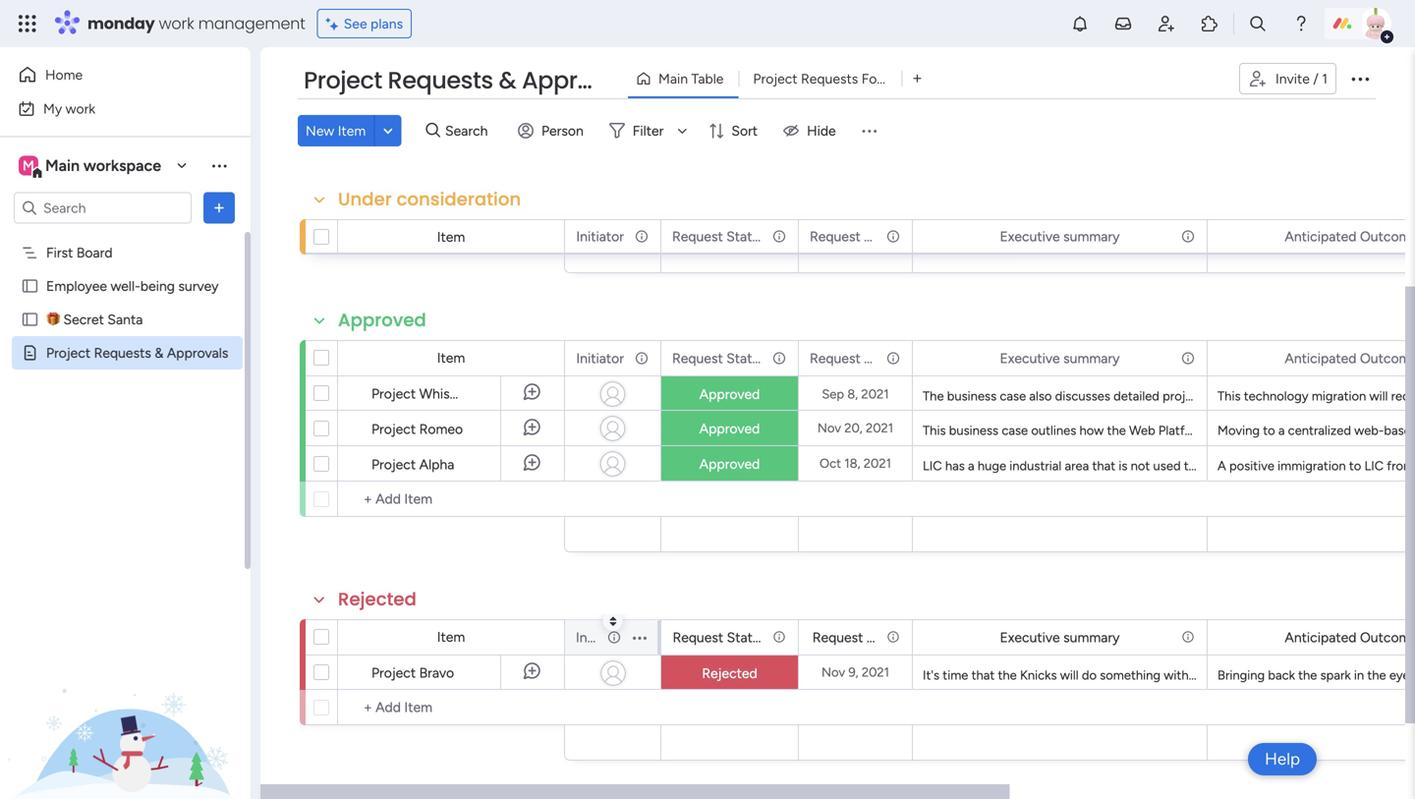 Task type: locate. For each thing, give the bounding box(es) containing it.
moving to a centralized web-based
[[1218, 423, 1416, 438]]

project requests form button
[[739, 63, 902, 94]]

1 is from the left
[[1119, 458, 1128, 474]]

3 request date from the top
[[810, 629, 893, 646]]

to left bring
[[1287, 458, 1299, 474]]

sort
[[732, 122, 758, 139]]

0 vertical spatial main
[[659, 70, 688, 87]]

1 horizontal spatial lic
[[1365, 458, 1384, 474]]

requests inside list box
[[94, 345, 151, 361]]

2 vertical spatial will
[[1060, 667, 1079, 683]]

2 vertical spatial anticipated
[[1285, 629, 1357, 646]]

3 summary from the top
[[1064, 629, 1120, 646]]

date for approved
[[864, 350, 893, 367]]

my work
[[43, 100, 95, 117]]

2 vertical spatial anticipated outcome
[[1285, 629, 1416, 646]]

something
[[1100, 667, 1161, 683]]

3 request status from the top
[[672, 629, 767, 646]]

employee well-being survey
[[46, 278, 219, 294]]

Initiator field
[[572, 226, 629, 247], [572, 348, 629, 369], [571, 627, 624, 648]]

alpha
[[419, 456, 455, 473]]

this up has
[[923, 423, 946, 438]]

status
[[727, 228, 767, 245], [727, 350, 767, 367], [727, 629, 767, 646]]

outcome for rejected
[[1360, 629, 1416, 646]]

the
[[923, 388, 944, 404], [1223, 458, 1244, 474]]

2021 for oct 18, 2021
[[864, 456, 892, 472]]

work for my
[[66, 100, 95, 117]]

2 horizontal spatial requests
[[801, 70, 858, 87]]

1 vertical spatial nov
[[822, 666, 846, 681]]

2 vertical spatial executive summary
[[1000, 629, 1120, 646]]

filter
[[633, 122, 664, 139]]

a right has
[[968, 458, 975, 474]]

request
[[672, 228, 723, 245], [810, 228, 861, 245], [672, 350, 723, 367], [810, 350, 861, 367], [672, 629, 723, 646], [810, 629, 861, 646]]

ruby anderson image
[[1361, 8, 1392, 39]]

options image for request date
[[885, 220, 898, 253]]

detailed
[[1114, 388, 1160, 404]]

0 vertical spatial summary
[[1064, 228, 1120, 245]]

of
[[1357, 458, 1369, 474]]

workspace selection element
[[19, 154, 164, 179]]

anticipated outcome field for rejected
[[1280, 627, 1416, 648]]

1 vertical spatial anticipated
[[1285, 350, 1357, 367]]

1 horizontal spatial will
[[1287, 423, 1306, 438]]

2 anticipated outcome from the top
[[1285, 350, 1416, 367]]

project romeo
[[372, 421, 463, 437]]

options image
[[1349, 67, 1372, 90], [209, 198, 229, 218], [633, 220, 647, 253], [771, 220, 784, 253], [1180, 220, 1193, 253], [633, 342, 647, 375], [771, 342, 784, 375], [885, 342, 898, 375], [1180, 342, 1193, 375], [633, 621, 647, 654], [885, 621, 898, 654], [1180, 621, 1193, 654]]

project requests & approvals up search field
[[304, 64, 638, 97]]

sort desc image
[[610, 615, 617, 627]]

0 vertical spatial executive
[[1000, 228, 1060, 245]]

executive
[[1000, 228, 1060, 245], [1000, 350, 1060, 367], [1000, 629, 1060, 646]]

main right workspace icon at the left top of page
[[45, 156, 80, 175]]

item for approved
[[437, 349, 465, 366]]

1 vertical spatial options image
[[771, 621, 784, 654]]

executive summary for rejected
[[1000, 629, 1120, 646]]

project up project alpha
[[372, 421, 416, 437]]

initiator field for approved
[[572, 348, 629, 369]]

2 vertical spatial executive
[[1000, 629, 1060, 646]]

summary for approved
[[1064, 350, 1120, 367]]

2 anticipated from the top
[[1285, 350, 1357, 367]]

also
[[1030, 388, 1052, 404]]

0 horizontal spatial that
[[972, 667, 995, 683]]

& inside list box
[[155, 345, 164, 361]]

1 horizontal spatial approvals
[[522, 64, 638, 97]]

summary
[[1064, 228, 1120, 245], [1064, 350, 1120, 367], [1064, 629, 1120, 646]]

0 vertical spatial anticipated
[[1285, 228, 1357, 245]]

0 vertical spatial executive summary
[[1000, 228, 1120, 245]]

case
[[1000, 388, 1026, 404], [1002, 423, 1028, 438]]

approvals up person on the top left of page
[[522, 64, 638, 97]]

2 vertical spatial date
[[864, 629, 893, 646]]

lottie animation element
[[0, 601, 251, 799]]

knicks
[[1020, 667, 1057, 683]]

being
[[140, 278, 175, 294]]

nov left 20,
[[818, 421, 841, 436]]

will left address
[[1287, 423, 1306, 438]]

2 vertical spatial initiator
[[576, 629, 624, 646]]

main
[[659, 70, 688, 87], [45, 156, 80, 175]]

that right the area
[[1093, 458, 1116, 474]]

2 vertical spatial request date field
[[805, 627, 893, 648]]

2 vertical spatial request date
[[810, 629, 893, 646]]

requests inside button
[[801, 70, 858, 87]]

project up plan
[[1243, 423, 1284, 438]]

v2 search image
[[426, 120, 440, 142]]

1 vertical spatial date
[[864, 350, 893, 367]]

0 vertical spatial case
[[1000, 388, 1026, 404]]

1 horizontal spatial is
[[1274, 458, 1283, 474]]

the right back
[[1299, 667, 1318, 683]]

0 horizontal spatial main
[[45, 156, 80, 175]]

item inside button
[[338, 122, 366, 139]]

1 vertical spatial business
[[949, 423, 999, 438]]

executive summary field for approved
[[995, 348, 1125, 369]]

this technology migration will redu
[[1218, 388, 1416, 404]]

1 horizontal spatial work
[[159, 12, 194, 34]]

1 vertical spatial that
[[972, 667, 995, 683]]

0 vertical spatial anticipated outcome
[[1285, 228, 1416, 245]]

item for rejected
[[437, 629, 465, 645]]

0 horizontal spatial requests
[[94, 345, 151, 361]]

the left knicks
[[998, 667, 1017, 683]]

2 executive summary field from the top
[[995, 348, 1125, 369]]

web
[[1130, 423, 1156, 438]]

& up search field
[[499, 64, 516, 97]]

1 outcome from the top
[[1360, 228, 1416, 245]]

project requests & approvals down santa
[[46, 345, 228, 361]]

0 horizontal spatial &
[[155, 345, 164, 361]]

executive summary
[[1000, 228, 1120, 245], [1000, 350, 1120, 367], [1000, 629, 1120, 646]]

1 vertical spatial project requests & approvals
[[46, 345, 228, 361]]

1 vertical spatial initiator
[[576, 350, 624, 367]]

0 horizontal spatial a
[[968, 458, 975, 474]]

used
[[1154, 458, 1181, 474]]

requests inside field
[[388, 64, 493, 97]]

Anticipated Outcome field
[[1280, 226, 1416, 247], [1280, 348, 1416, 369], [1280, 627, 1416, 648]]

&
[[499, 64, 516, 97], [155, 345, 164, 361]]

Rejected field
[[333, 587, 422, 612]]

2 status from the top
[[727, 350, 767, 367]]

item right new
[[338, 122, 366, 139]]

2 initiator from the top
[[576, 350, 624, 367]]

2 is from the left
[[1274, 458, 1283, 474]]

1 date from the top
[[864, 228, 893, 245]]

1 vertical spatial executive summary field
[[995, 348, 1125, 369]]

project up new item
[[304, 64, 382, 97]]

2021
[[862, 386, 889, 402], [866, 421, 894, 436], [864, 456, 892, 472], [862, 666, 890, 681]]

0 horizontal spatial this
[[923, 423, 946, 438]]

secret
[[63, 311, 104, 328]]

2021 for nov 9, 2021
[[862, 666, 890, 681]]

this
[[1218, 388, 1241, 404], [923, 423, 946, 438]]

column information image for request date field associated with approved
[[886, 350, 901, 366]]

requests for project requests form button
[[801, 70, 858, 87]]

2 executive summary from the top
[[1000, 350, 1120, 367]]

project up sort
[[753, 70, 798, 87]]

3 outcome from the top
[[1360, 629, 1416, 646]]

case left also
[[1000, 388, 1026, 404]]

main left table
[[659, 70, 688, 87]]

0 vertical spatial request date
[[810, 228, 893, 245]]

consideration
[[397, 187, 521, 212]]

add view image
[[914, 72, 922, 86]]

lic left 3
[[1365, 458, 1384, 474]]

0 vertical spatial rejected
[[338, 587, 417, 612]]

main workspace
[[45, 156, 161, 175]]

2 summary from the top
[[1064, 350, 1120, 367]]

executive for rejected
[[1000, 629, 1060, 646]]

1 lic from the left
[[923, 458, 942, 474]]

1 initiator field from the top
[[572, 226, 629, 247]]

request date field for rejected
[[805, 627, 893, 648]]

2 date from the top
[[864, 350, 893, 367]]

time
[[943, 667, 969, 683]]

+ Add Item text field
[[348, 488, 555, 511]]

person button
[[510, 115, 596, 146]]

requests
[[388, 64, 493, 97], [801, 70, 858, 87], [94, 345, 151, 361]]

initiator field for under consideration
[[572, 226, 629, 247]]

platform
[[1159, 423, 1208, 438]]

1 vertical spatial request status
[[672, 350, 767, 367]]

item up bravo
[[437, 629, 465, 645]]

1 horizontal spatial main
[[659, 70, 688, 87]]

Search in workspace field
[[41, 197, 164, 219]]

well-
[[111, 278, 140, 294]]

0 horizontal spatial lic
[[923, 458, 942, 474]]

work right monday
[[159, 12, 194, 34]]

the left plan
[[1223, 458, 1244, 474]]

centralized
[[1288, 423, 1352, 438]]

0 vertical spatial initiator
[[576, 228, 624, 245]]

3 executive summary field from the top
[[995, 627, 1125, 648]]

2 request date field from the top
[[805, 348, 893, 369]]

workspace
[[83, 156, 161, 175]]

0 vertical spatial executive summary field
[[995, 226, 1125, 247]]

1 executive summary from the top
[[1000, 228, 1120, 245]]

based
[[1384, 423, 1416, 438]]

rejected
[[338, 587, 417, 612], [702, 665, 758, 682]]

is left not
[[1119, 458, 1128, 474]]

& inside field
[[499, 64, 516, 97]]

0 vertical spatial date
[[864, 228, 893, 245]]

1 executive from the top
[[1000, 228, 1060, 245]]

2 request status field from the top
[[667, 348, 767, 369]]

1 vertical spatial anticipated outcome
[[1285, 350, 1416, 367]]

requests left form
[[801, 70, 858, 87]]

1 vertical spatial summary
[[1064, 350, 1120, 367]]

goals,
[[1208, 388, 1241, 404]]

initiator for approved
[[576, 350, 624, 367]]

2021 right 8,
[[862, 386, 889, 402]]

item
[[338, 122, 366, 139], [437, 229, 465, 245], [437, 349, 465, 366], [437, 629, 465, 645]]

0 horizontal spatial the
[[923, 388, 944, 404]]

2 vertical spatial anticipated outcome field
[[1280, 627, 1416, 648]]

nov for nov 9, 2021
[[822, 666, 846, 681]]

form
[[862, 70, 894, 87]]

1 horizontal spatial this
[[1218, 388, 1241, 404]]

column information image
[[634, 229, 650, 244], [1181, 229, 1196, 244], [886, 350, 901, 366], [1181, 350, 1196, 366], [607, 630, 622, 645]]

0 vertical spatial status
[[727, 228, 767, 245]]

3 executive from the top
[[1000, 629, 1060, 646]]

date for rejected
[[864, 629, 893, 646]]

business
[[947, 388, 997, 404], [949, 423, 999, 438]]

a down performance
[[1279, 423, 1285, 438]]

project up project romeo
[[372, 385, 416, 402]]

to right moving
[[1263, 423, 1276, 438]]

project requests & approvals
[[304, 64, 638, 97], [46, 345, 228, 361]]

0 vertical spatial request status field
[[667, 226, 767, 247]]

lic left has
[[923, 458, 942, 474]]

1 vertical spatial the
[[1223, 458, 1244, 474]]

1 vertical spatial this
[[923, 423, 946, 438]]

main inside button
[[659, 70, 688, 87]]

a for centralized
[[1279, 423, 1285, 438]]

home
[[45, 66, 83, 83]]

1 horizontal spatial options image
[[885, 220, 898, 253]]

0 vertical spatial &
[[499, 64, 516, 97]]

angle down image
[[383, 123, 393, 138]]

huge
[[978, 458, 1007, 474]]

Project Requests & Approvals field
[[299, 64, 638, 97]]

bringing
[[1218, 667, 1265, 683]]

business up huge
[[949, 423, 999, 438]]

1 vertical spatial &
[[155, 345, 164, 361]]

1 vertical spatial work
[[66, 100, 95, 117]]

0 horizontal spatial rejected
[[338, 587, 417, 612]]

requests up v2 search image
[[388, 64, 493, 97]]

business for the
[[947, 388, 997, 404]]

work for monday
[[159, 12, 194, 34]]

anticipated outcome
[[1285, 228, 1416, 245], [1285, 350, 1416, 367], [1285, 629, 1416, 646]]

1 initiator from the top
[[576, 228, 624, 245]]

notifications image
[[1071, 14, 1090, 33]]

initiator for under consideration
[[576, 228, 624, 245]]

2 executive from the top
[[1000, 350, 1060, 367]]

nov 20, 2021
[[818, 421, 894, 436]]

0 vertical spatial a
[[1279, 423, 1285, 438]]

& down 'being'
[[155, 345, 164, 361]]

public board image
[[21, 310, 39, 329]]

1 vertical spatial rejected
[[702, 665, 758, 682]]

2 anticipated outcome field from the top
[[1280, 348, 1416, 369]]

the left 3
[[1372, 458, 1391, 474]]

2 lic from the left
[[1365, 458, 1384, 474]]

project alpha
[[372, 456, 455, 473]]

survey
[[178, 278, 219, 294]]

0 vertical spatial business
[[947, 388, 997, 404]]

1 vertical spatial approvals
[[167, 345, 228, 361]]

0 vertical spatial anticipated outcome field
[[1280, 226, 1416, 247]]

the right sep 8, 2021
[[923, 388, 944, 404]]

request status field for approved
[[667, 348, 767, 369]]

0 vertical spatial request date field
[[805, 226, 893, 247]]

approved inside field
[[338, 308, 426, 333]]

main inside workspace selection element
[[45, 156, 80, 175]]

0 horizontal spatial approvals
[[167, 345, 228, 361]]

romeo
[[419, 421, 463, 437]]

2021 right 20,
[[866, 421, 894, 436]]

2 vertical spatial status
[[727, 629, 767, 646]]

1 vertical spatial status
[[727, 350, 767, 367]]

hide
[[807, 122, 836, 139]]

2021 right 18, in the bottom of the page
[[864, 456, 892, 472]]

0 horizontal spatial is
[[1119, 458, 1128, 474]]

3 initiator from the top
[[576, 629, 624, 646]]

3 executive summary from the top
[[1000, 629, 1120, 646]]

3 date from the top
[[864, 629, 893, 646]]

request status
[[672, 228, 767, 245], [672, 350, 767, 367], [672, 629, 767, 646]]

bringing back the spark in the eyes
[[1218, 667, 1416, 683]]

0 vertical spatial this
[[1218, 388, 1241, 404]]

approvals
[[522, 64, 638, 97], [167, 345, 228, 361]]

that
[[1093, 458, 1116, 474], [972, 667, 995, 683]]

will left redu
[[1370, 388, 1388, 404]]

item up whiskey
[[437, 349, 465, 366]]

item down consideration
[[437, 229, 465, 245]]

invite / 1 button
[[1240, 63, 1337, 94]]

a for huge
[[968, 458, 975, 474]]

2 outcome from the top
[[1360, 350, 1416, 367]]

0 vertical spatial project requests & approvals
[[304, 64, 638, 97]]

1 vertical spatial executive summary
[[1000, 350, 1120, 367]]

2 vertical spatial request status
[[672, 629, 767, 646]]

request status for rejected
[[672, 629, 767, 646]]

1 vertical spatial main
[[45, 156, 80, 175]]

executive summary field for rejected
[[995, 627, 1125, 648]]

the right 'in'
[[1368, 667, 1387, 683]]

2 vertical spatial summary
[[1064, 629, 1120, 646]]

column information image
[[772, 229, 787, 244], [886, 229, 901, 244], [634, 350, 650, 366], [772, 350, 787, 366], [772, 630, 787, 645], [886, 630, 901, 645], [1181, 630, 1196, 645]]

requests down santa
[[94, 345, 151, 361]]

0 vertical spatial options image
[[885, 220, 898, 253]]

+ Add Item text field
[[348, 696, 555, 720]]

work right my
[[66, 100, 95, 117]]

0 vertical spatial outcome
[[1360, 228, 1416, 245]]

project down 🎁
[[46, 345, 91, 361]]

board
[[77, 244, 113, 261]]

1 vertical spatial initiator field
[[572, 348, 629, 369]]

3 status from the top
[[727, 629, 767, 646]]

2 vertical spatial executive summary field
[[995, 627, 1125, 648]]

0 vertical spatial initiator field
[[572, 226, 629, 247]]

bu
[[1401, 423, 1416, 438]]

0 vertical spatial approvals
[[522, 64, 638, 97]]

initiator
[[576, 228, 624, 245], [576, 350, 624, 367], [576, 629, 624, 646]]

1 vertical spatial a
[[968, 458, 975, 474]]

list box
[[0, 232, 251, 635]]

1 vertical spatial case
[[1002, 423, 1028, 438]]

2021 right 9,
[[862, 666, 890, 681]]

1 vertical spatial request date field
[[805, 348, 893, 369]]

approvals down the survey
[[167, 345, 228, 361]]

3 anticipated outcome field from the top
[[1280, 627, 1416, 648]]

work inside my work button
[[66, 100, 95, 117]]

business left also
[[947, 388, 997, 404]]

case left outlines
[[1002, 423, 1028, 438]]

is right plan
[[1274, 458, 1283, 474]]

list box containing first board
[[0, 232, 251, 635]]

this up (wp)
[[1218, 388, 1241, 404]]

to down the web-
[[1350, 458, 1362, 474]]

approvals inside list box
[[167, 345, 228, 361]]

2021 for nov 20, 2021
[[866, 421, 894, 436]]

project left bravo
[[372, 665, 416, 681]]

2 vertical spatial initiator field
[[571, 627, 624, 648]]

first board
[[46, 244, 113, 261]]

nov left 9,
[[822, 666, 846, 681]]

1 vertical spatial outcome
[[1360, 350, 1416, 367]]

Request Date field
[[805, 226, 893, 247], [805, 348, 893, 369], [805, 627, 893, 648]]

filter button
[[601, 115, 694, 146]]

3 anticipated from the top
[[1285, 629, 1357, 646]]

migration
[[1312, 388, 1367, 404]]

3 request date field from the top
[[805, 627, 893, 648]]

2 request status from the top
[[672, 350, 767, 367]]

that right time
[[972, 667, 995, 683]]

1 horizontal spatial project requests & approvals
[[304, 64, 638, 97]]

workspace image
[[19, 155, 38, 176]]

3 anticipated outcome from the top
[[1285, 629, 1416, 646]]

3 request status field from the top
[[667, 627, 767, 648]]

apps image
[[1200, 14, 1220, 33]]

2 request date from the top
[[810, 350, 893, 367]]

project
[[304, 64, 382, 97], [753, 70, 798, 87], [46, 345, 91, 361], [372, 385, 416, 402], [372, 421, 416, 437], [1243, 423, 1284, 438], [372, 456, 416, 473], [372, 665, 416, 681]]

request date
[[810, 228, 893, 245], [810, 350, 893, 367], [810, 629, 893, 646]]

Request Status field
[[667, 226, 767, 247], [667, 348, 767, 369], [667, 627, 767, 648]]

option
[[0, 235, 251, 239]]

1 anticipated outcome from the top
[[1285, 228, 1416, 245]]

request status for approved
[[672, 350, 767, 367]]

invite members image
[[1157, 14, 1177, 33]]

1 horizontal spatial requests
[[388, 64, 493, 97]]

will left do
[[1060, 667, 1079, 683]]

2 initiator field from the top
[[572, 348, 629, 369]]

2 vertical spatial outcome
[[1360, 629, 1416, 646]]

0 vertical spatial nov
[[818, 421, 841, 436]]

table
[[692, 70, 724, 87]]

Executive summary field
[[995, 226, 1125, 247], [995, 348, 1125, 369], [995, 627, 1125, 648]]

0 horizontal spatial options image
[[771, 621, 784, 654]]

1 horizontal spatial &
[[499, 64, 516, 97]]

options image
[[885, 220, 898, 253], [771, 621, 784, 654]]



Task type: vqa. For each thing, say whether or not it's contained in the screenshot.
Workspace icon to the top
no



Task type: describe. For each thing, give the bounding box(es) containing it.
select product image
[[18, 14, 37, 33]]

this for romeo
[[923, 423, 946, 438]]

industrial
[[1010, 458, 1062, 474]]

outlines
[[1032, 423, 1077, 438]]

inbox image
[[1114, 14, 1133, 33]]

3
[[1394, 458, 1401, 474]]

oct 18, 2021
[[820, 456, 892, 472]]

requests for project requests & approvals field at the left
[[388, 64, 493, 97]]

main for main table
[[659, 70, 688, 87]]

arrow down image
[[671, 119, 694, 143]]

sort asc image
[[610, 615, 617, 627]]

in
[[1354, 667, 1365, 683]]

0 horizontal spatial will
[[1060, 667, 1079, 683]]

anticipated for rejected
[[1285, 629, 1357, 646]]

outcome for approved
[[1360, 350, 1416, 367]]

(wp)
[[1211, 423, 1240, 438]]

back
[[1268, 667, 1296, 683]]

main table button
[[628, 63, 739, 94]]

1 anticipated outcome field from the top
[[1280, 226, 1416, 247]]

0 vertical spatial the
[[923, 388, 944, 404]]

bravo
[[419, 665, 454, 681]]

project whiskey
[[372, 385, 471, 402]]

executive for approved
[[1000, 350, 1060, 367]]

monday work management
[[87, 12, 305, 34]]

positive
[[1230, 458, 1275, 474]]

project inside project requests form button
[[753, 70, 798, 87]]

project
[[1163, 388, 1204, 404]]

1 horizontal spatial that
[[1093, 458, 1116, 474]]

employee
[[46, 278, 107, 294]]

a
[[1218, 458, 1227, 474]]

anticipated outcome for rejected
[[1285, 629, 1416, 646]]

invite
[[1276, 70, 1310, 87]]

area
[[1065, 458, 1089, 474]]

1 request date from the top
[[810, 228, 893, 245]]

see
[[344, 15, 367, 32]]

status for approved
[[727, 350, 767, 367]]

request date for approved
[[810, 350, 893, 367]]

help
[[1265, 749, 1301, 769]]

Approved field
[[333, 308, 431, 333]]

anticipated for approved
[[1285, 350, 1357, 367]]

not
[[1131, 458, 1150, 474]]

1 request status from the top
[[672, 228, 767, 245]]

performance
[[1244, 388, 1318, 404]]

nov for nov 20, 2021
[[818, 421, 841, 436]]

column information image for under consideration's initiator field
[[634, 229, 650, 244]]

/
[[1314, 70, 1319, 87]]

my
[[43, 100, 62, 117]]

this business case outlines how the web platform (wp) project will address current bu
[[923, 423, 1416, 438]]

how
[[1080, 423, 1104, 438]]

request status field for rejected
[[667, 627, 767, 648]]

project requests & approvals inside project requests & approvals field
[[304, 64, 638, 97]]

main for main workspace
[[45, 156, 80, 175]]

case for outlines
[[1002, 423, 1028, 438]]

2 horizontal spatial to
[[1350, 458, 1362, 474]]

current
[[1357, 423, 1398, 438]]

rejected inside field
[[338, 587, 417, 612]]

plans
[[371, 15, 403, 32]]

home button
[[12, 59, 211, 90]]

0 horizontal spatial project requests & approvals
[[46, 345, 228, 361]]

moving
[[1218, 423, 1260, 438]]

public board image
[[21, 277, 39, 295]]

18,
[[845, 456, 861, 472]]

lottie animation image
[[0, 601, 251, 799]]

approvals inside field
[[522, 64, 638, 97]]

main table
[[659, 70, 724, 87]]

1 vertical spatial will
[[1287, 423, 1306, 438]]

1
[[1322, 70, 1328, 87]]

project inside project requests & approvals field
[[304, 64, 382, 97]]

1 status from the top
[[727, 228, 767, 245]]

options image for request status
[[771, 621, 784, 654]]

sort button
[[700, 115, 770, 146]]

search everything image
[[1248, 14, 1268, 33]]

the right how
[[1107, 423, 1126, 438]]

2/3
[[1334, 458, 1353, 474]]

su
[[1404, 458, 1416, 474]]

discusses
[[1055, 388, 1111, 404]]

20,
[[845, 421, 863, 436]]

0 vertical spatial will
[[1370, 388, 1388, 404]]

8,
[[848, 386, 858, 402]]

menu image
[[860, 121, 880, 141]]

bring
[[1302, 458, 1331, 474]]

1 horizontal spatial rejected
[[702, 665, 758, 682]]

whiskey
[[419, 385, 471, 402]]

it's
[[923, 667, 940, 683]]

2021 for sep 8, 2021
[[862, 386, 889, 402]]

address
[[1309, 423, 1353, 438]]

1 executive summary field from the top
[[995, 226, 1125, 247]]

my work button
[[12, 93, 211, 124]]

spark
[[1321, 667, 1351, 683]]

summary for rejected
[[1064, 629, 1120, 646]]

Under consideration field
[[333, 187, 526, 212]]

santa
[[108, 311, 143, 328]]

new item
[[306, 122, 366, 139]]

sep
[[822, 386, 845, 402]]

column information image for 1st initiator field from the bottom
[[607, 630, 622, 645]]

invite / 1
[[1276, 70, 1328, 87]]

Search field
[[440, 117, 499, 145]]

1 summary from the top
[[1064, 228, 1120, 245]]

column information image for executive summary field associated with approved
[[1181, 350, 1196, 366]]

first
[[46, 244, 73, 261]]

web-
[[1355, 423, 1384, 438]]

under consideration
[[338, 187, 521, 212]]

assum
[[1381, 388, 1416, 404]]

do
[[1082, 667, 1097, 683]]

management
[[198, 12, 305, 34]]

executive summary for approved
[[1000, 350, 1120, 367]]

today.
[[1184, 458, 1220, 474]]

help image
[[1292, 14, 1311, 33]]

business for this
[[949, 423, 999, 438]]

new
[[306, 122, 334, 139]]

anticipated outcome for approved
[[1285, 350, 1416, 367]]

item for under consideration
[[437, 229, 465, 245]]

person
[[542, 122, 584, 139]]

workspace options image
[[209, 156, 229, 175]]

column information image for first executive summary field
[[1181, 229, 1196, 244]]

🎁
[[46, 311, 60, 328]]

1 anticipated from the top
[[1285, 228, 1357, 245]]

case for also
[[1000, 388, 1026, 404]]

project bravo
[[372, 665, 454, 681]]

1 request status field from the top
[[667, 226, 767, 247]]

technology
[[1244, 388, 1309, 404]]

request date for rejected
[[810, 629, 893, 646]]

anticipated outcome field for approved
[[1280, 348, 1416, 369]]

1 request date field from the top
[[805, 226, 893, 247]]

🎁 secret santa
[[46, 311, 143, 328]]

it's time that the knicks will do something with themselves
[[923, 667, 1257, 683]]

m
[[23, 157, 34, 174]]

1 horizontal spatial to
[[1287, 458, 1299, 474]]

sep 8, 2021
[[822, 386, 889, 402]]

1 horizontal spatial the
[[1223, 458, 1244, 474]]

project down project romeo
[[372, 456, 416, 473]]

0 horizontal spatial to
[[1263, 423, 1276, 438]]

3 initiator field from the top
[[571, 627, 624, 648]]

has
[[946, 458, 965, 474]]

9,
[[849, 666, 859, 681]]

request date field for approved
[[805, 348, 893, 369]]

redu
[[1392, 388, 1416, 404]]

a positive immigration to lic from 
[[1218, 458, 1416, 474]]

eyes
[[1390, 667, 1416, 683]]

new item button
[[298, 115, 374, 146]]

this for whiskey
[[1218, 388, 1241, 404]]

status for rejected
[[727, 629, 767, 646]]



